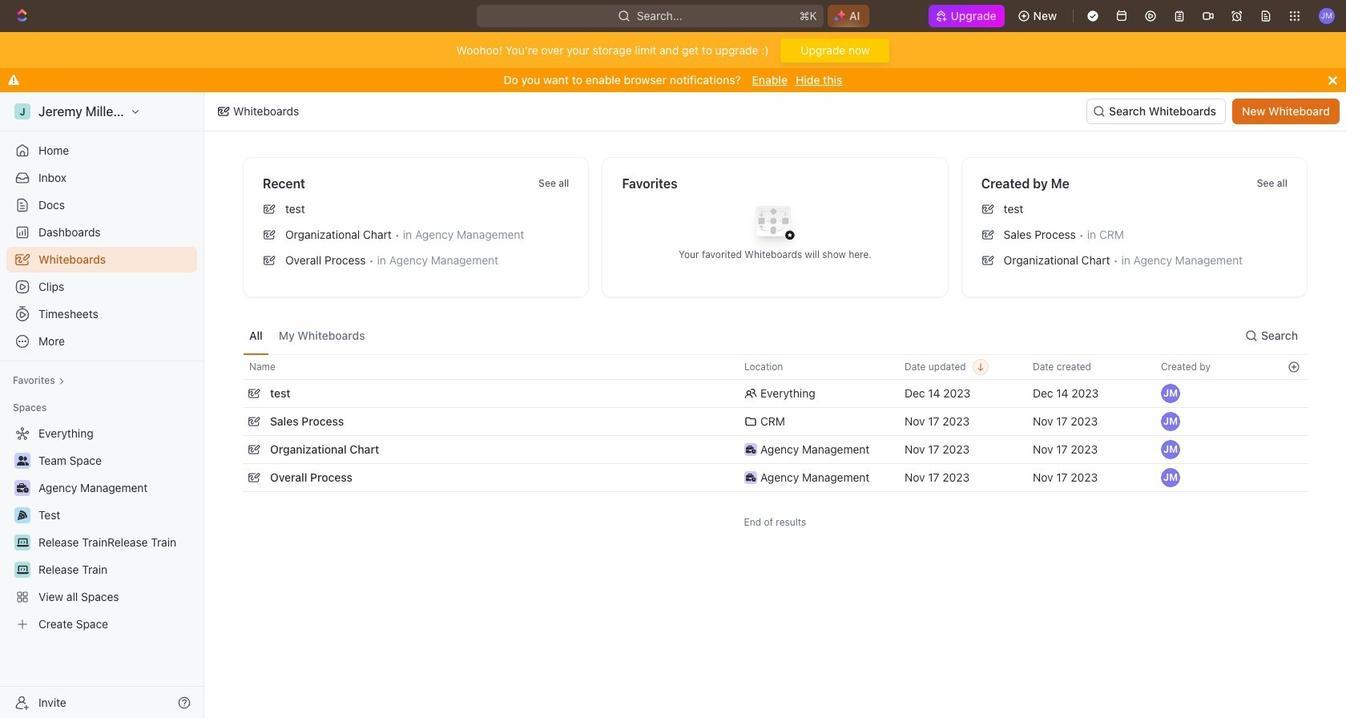 Task type: describe. For each thing, give the bounding box(es) containing it.
1 jeremy miller, , element from the top
[[1162, 384, 1181, 403]]

2 laptop code image from the top
[[16, 565, 28, 575]]

1 vertical spatial business time image
[[16, 483, 28, 493]]

1 horizontal spatial business time image
[[746, 446, 756, 454]]

4 row from the top
[[243, 434, 1308, 466]]

jeremy miller's workspace, , element
[[14, 103, 30, 119]]

cell for 4th row from the top
[[1280, 436, 1308, 463]]

1 row from the top
[[243, 354, 1308, 380]]

user group image
[[16, 456, 28, 466]]

2 jeremy miller, , element from the top
[[1162, 412, 1181, 431]]

4 jeremy miller, , element from the top
[[1162, 468, 1181, 487]]

3 jeremy miller, , element from the top
[[1162, 440, 1181, 459]]

no favorited whiteboards image
[[744, 194, 808, 258]]

2 row from the top
[[243, 378, 1308, 410]]

cell for 4th row from the bottom of the page
[[1280, 380, 1308, 407]]

cell for first row from the bottom
[[1280, 464, 1308, 491]]



Task type: locate. For each thing, give the bounding box(es) containing it.
row
[[243, 354, 1308, 380], [243, 378, 1308, 410], [243, 406, 1308, 438], [243, 434, 1308, 466], [243, 462, 1308, 494]]

5 row from the top
[[243, 462, 1308, 494]]

0 vertical spatial business time image
[[746, 446, 756, 454]]

3 cell from the top
[[1280, 436, 1308, 463]]

sidebar navigation
[[0, 92, 208, 718]]

business time image down user group icon
[[16, 483, 28, 493]]

4 cell from the top
[[1280, 464, 1308, 491]]

cell
[[1280, 380, 1308, 407], [1280, 408, 1308, 435], [1280, 436, 1308, 463], [1280, 464, 1308, 491]]

tree
[[6, 421, 197, 637]]

1 vertical spatial laptop code image
[[16, 565, 28, 575]]

business time image
[[746, 446, 756, 454], [16, 483, 28, 493]]

2 cell from the top
[[1280, 408, 1308, 435]]

3 row from the top
[[243, 406, 1308, 438]]

0 horizontal spatial business time image
[[16, 483, 28, 493]]

0 vertical spatial laptop code image
[[16, 538, 28, 548]]

laptop code image
[[16, 538, 28, 548], [16, 565, 28, 575]]

pizza slice image
[[18, 511, 27, 520]]

tree inside sidebar navigation
[[6, 421, 197, 637]]

cell for third row from the bottom
[[1280, 408, 1308, 435]]

table
[[243, 354, 1308, 494]]

jeremy miller, , element
[[1162, 384, 1181, 403], [1162, 412, 1181, 431], [1162, 440, 1181, 459], [1162, 468, 1181, 487]]

tab list
[[243, 317, 372, 354]]

business time image
[[746, 474, 756, 482]]

business time image up business time image
[[746, 446, 756, 454]]

1 cell from the top
[[1280, 380, 1308, 407]]

1 laptop code image from the top
[[16, 538, 28, 548]]



Task type: vqa. For each thing, say whether or not it's contained in the screenshot.
Shared Button
no



